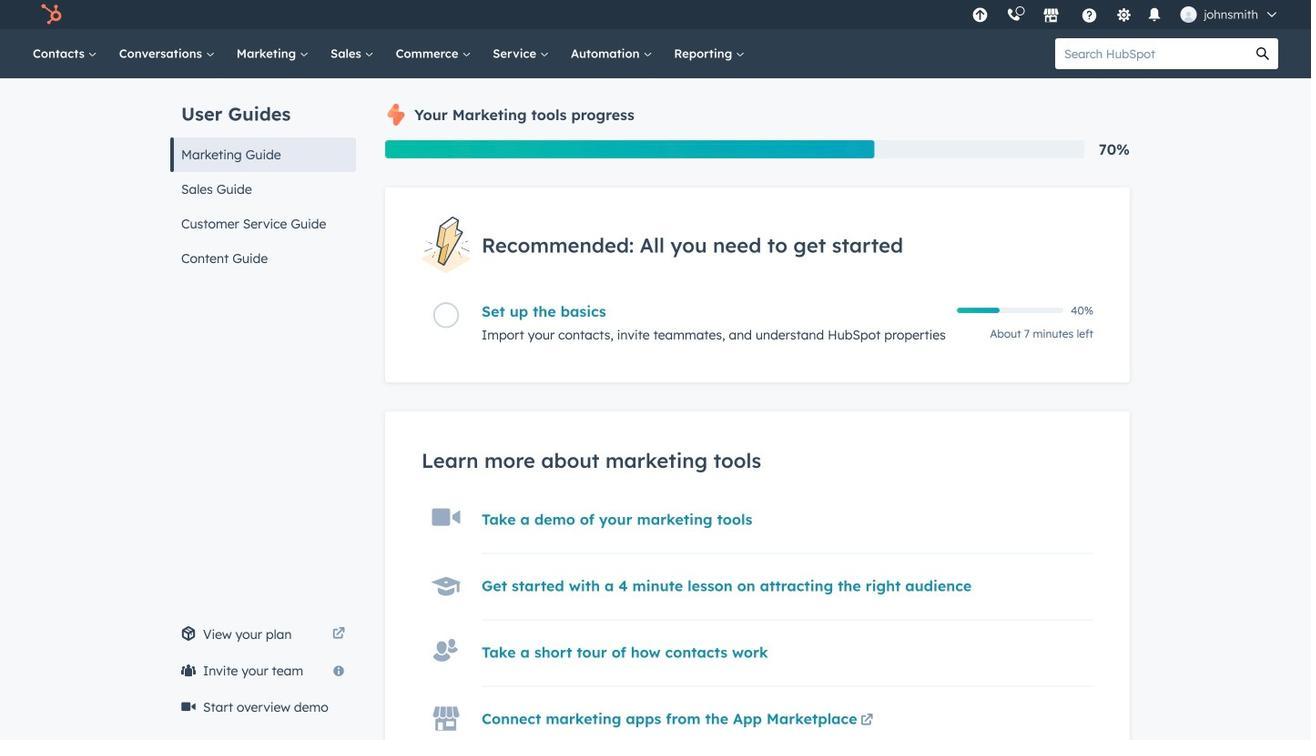 Task type: vqa. For each thing, say whether or not it's contained in the screenshot.
progress bar
yes



Task type: locate. For each thing, give the bounding box(es) containing it.
menu
[[963, 0, 1289, 29]]

john smith image
[[1180, 6, 1197, 23]]

progress bar
[[385, 140, 875, 158]]

Search HubSpot search field
[[1055, 38, 1248, 69]]

link opens in a new window image
[[332, 628, 345, 641]]

user guides element
[[170, 78, 356, 276]]

link opens in a new window image
[[332, 624, 345, 646], [861, 710, 873, 732], [861, 715, 873, 728]]



Task type: describe. For each thing, give the bounding box(es) containing it.
marketplaces image
[[1043, 8, 1059, 25]]

[object object] complete progress bar
[[957, 308, 1000, 313]]



